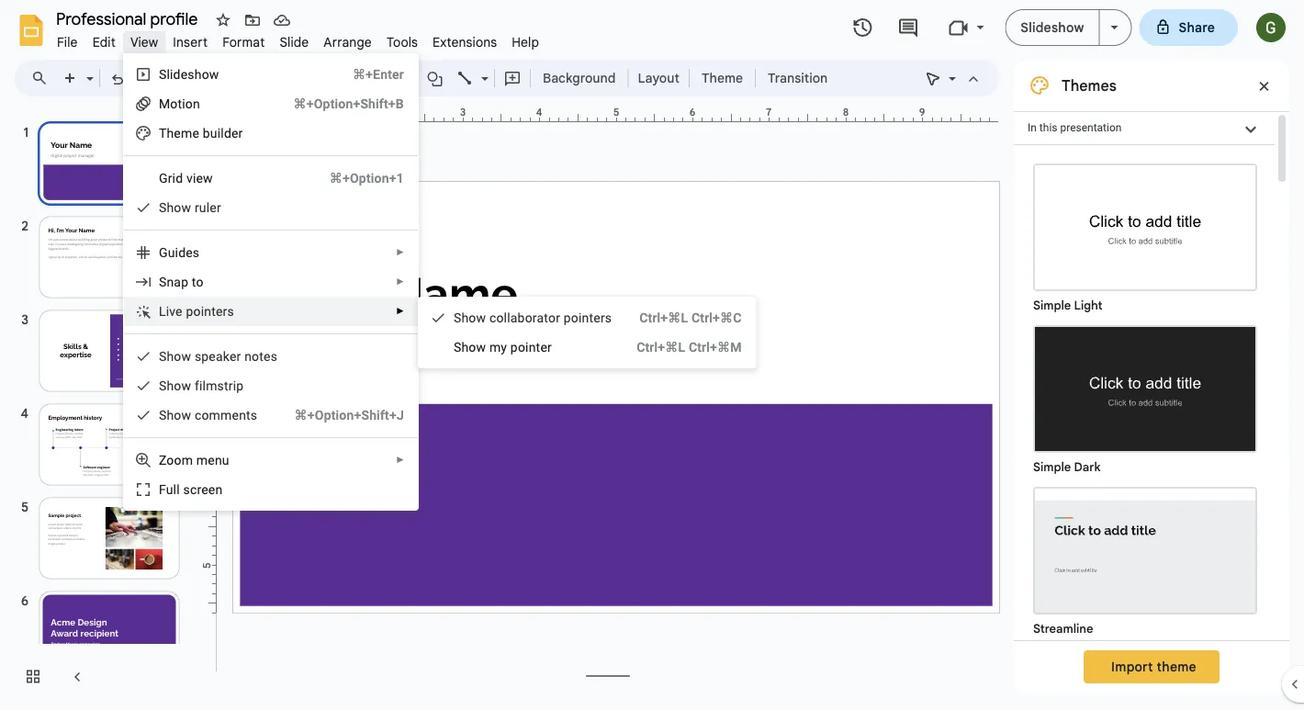 Task type: vqa. For each thing, say whether or not it's contained in the screenshot.
1 in the "Title" List Box
no



Task type: locate. For each thing, give the bounding box(es) containing it.
1 simple from the top
[[1034, 298, 1072, 313]]

show speaker notes n element
[[159, 349, 283, 364]]

view menu item
[[123, 31, 166, 53]]

4 ► from the top
[[396, 455, 405, 465]]

1 vertical spatial m
[[490, 340, 501, 355]]

builder
[[203, 125, 243, 141]]

m down motion a element
[[181, 125, 192, 141]]

1 vertical spatial slideshow
[[159, 67, 219, 82]]

gui d es
[[159, 245, 200, 260]]

menu
[[123, 53, 419, 511], [418, 297, 757, 369]]

themes section
[[1015, 60, 1290, 710]]

ctrl+⌘l inside ctrl+⌘l ctrl+⌘m element
[[637, 340, 686, 355]]

menu
[[197, 453, 230, 468]]

slideshow up motion a element
[[159, 67, 219, 82]]

show for show speaker n otes
[[159, 349, 191, 364]]

show for show f ilmstrip
[[159, 378, 191, 393]]

arrange menu item
[[316, 31, 379, 53]]

menu bar
[[50, 24, 547, 54]]

in
[[1028, 121, 1037, 134]]

0 vertical spatial m
[[181, 125, 192, 141]]

1 horizontal spatial m
[[490, 340, 501, 355]]

show r uler
[[159, 200, 221, 215]]

m
[[181, 125, 192, 141], [490, 340, 501, 355]]

simple left "light"
[[1034, 298, 1072, 313]]

otes
[[252, 349, 278, 364]]

1 ► from the top
[[396, 247, 405, 258]]

snap to
[[159, 274, 204, 289]]

layout button
[[633, 64, 685, 92]]

help
[[512, 34, 540, 50]]

1 horizontal spatial slideshow
[[1021, 19, 1085, 35]]

ctrl+⌘l inside ctrl+⌘l ctrl+⌘c element
[[640, 310, 689, 325]]

0 vertical spatial simple
[[1034, 298, 1072, 313]]

motion
[[159, 96, 200, 111]]

show for show r uler
[[159, 200, 191, 215]]

layout
[[638, 70, 680, 86]]

show up show f ilmstrip
[[159, 349, 191, 364]]

n
[[245, 349, 252, 364]]

1 vertical spatial ctrl+⌘l
[[637, 340, 686, 355]]

the m e builder
[[159, 125, 243, 141]]

ctrl+⌘l for ctrl+⌘l ctrl+⌘c
[[640, 310, 689, 325]]

show
[[159, 200, 191, 215], [454, 340, 486, 355], [159, 349, 191, 364], [159, 378, 191, 393], [159, 408, 191, 423]]

Simple Dark radio
[[1025, 316, 1267, 478]]

f u ll screen
[[159, 482, 223, 497]]

l ive pointers
[[159, 304, 234, 319]]

option group
[[1015, 145, 1276, 710]]

0 vertical spatial ctrl+⌘l
[[640, 310, 689, 325]]

dark
[[1075, 460, 1101, 475]]

slideshow inside button
[[1021, 19, 1085, 35]]

►
[[396, 247, 405, 258], [396, 277, 405, 287], [396, 306, 405, 317], [396, 455, 405, 465]]

slideshow for slideshow p 'element' on the top
[[159, 67, 219, 82]]

zoom menu z element
[[159, 453, 235, 468]]

option group inside themes section
[[1015, 145, 1276, 710]]

slideshow inside 'menu'
[[159, 67, 219, 82]]

1 vertical spatial simple
[[1034, 460, 1072, 475]]

ctrl+⌘l down ctrl+⌘l ctrl+⌘c element
[[637, 340, 686, 355]]

main toolbar
[[54, 64, 837, 92]]

import
[[1112, 659, 1154, 675]]

view
[[186, 170, 213, 186]]

show down o
[[454, 340, 486, 355]]

snap
[[159, 274, 189, 289]]

show left f
[[159, 378, 191, 393]]

show left c
[[159, 408, 191, 423]]

pointers right "collaborator"
[[564, 310, 612, 325]]

ctrl+⌘l ctrl+⌘m element
[[615, 338, 742, 357]]

motion a element
[[159, 96, 206, 111]]

background button
[[535, 64, 624, 92]]

f
[[159, 482, 166, 497]]

light
[[1075, 298, 1103, 313]]

screen
[[183, 482, 223, 497]]

2 simple from the top
[[1034, 460, 1072, 475]]

background
[[543, 70, 616, 86]]

show left the r
[[159, 200, 191, 215]]

0 horizontal spatial m
[[181, 125, 192, 141]]

g rid view
[[159, 170, 213, 186]]

⌘+option+shift+j
[[295, 408, 404, 423]]

theme
[[1157, 659, 1197, 675]]

m for e
[[181, 125, 192, 141]]

show comments c element
[[159, 408, 263, 423]]

es
[[186, 245, 200, 260]]

ctrl+⌘l ctrl+⌘c element
[[618, 309, 742, 327]]

Menus field
[[23, 65, 63, 91]]

speaker
[[195, 349, 241, 364]]

ctrl+⌘l
[[640, 310, 689, 325], [637, 340, 686, 355]]

⌘+enter
[[353, 67, 404, 82]]

live pointers l element
[[159, 304, 240, 319]]

slideshow for slideshow button
[[1021, 19, 1085, 35]]

simple inside simple light option
[[1034, 298, 1072, 313]]

0 horizontal spatial slideshow
[[159, 67, 219, 82]]

0 vertical spatial slideshow
[[1021, 19, 1085, 35]]

to
[[192, 274, 204, 289]]

⌘+option+shift+b
[[294, 96, 404, 111]]

slideshow button
[[1006, 9, 1100, 46]]

menu containing slideshow
[[123, 53, 419, 511]]

slideshow p element
[[159, 67, 225, 82]]

3 ► from the top
[[396, 306, 405, 317]]

extensions
[[433, 34, 497, 50]]

Rename text field
[[50, 7, 209, 29]]

menu containing sh
[[418, 297, 757, 369]]

simple inside simple dark radio
[[1034, 460, 1072, 475]]

arrange
[[324, 34, 372, 50]]

menu bar containing file
[[50, 24, 547, 54]]

0 horizontal spatial pointers
[[186, 304, 234, 319]]

Focus radio
[[1025, 640, 1267, 710]]

ctrl+⌘c
[[692, 310, 742, 325]]

pointer
[[511, 340, 552, 355]]

sh
[[454, 310, 469, 325]]

gui
[[159, 245, 178, 260]]

► for z oom menu
[[396, 455, 405, 465]]

guides d element
[[159, 245, 205, 260]]

import theme
[[1112, 659, 1197, 675]]

import theme button
[[1084, 651, 1220, 684]]

slideshow
[[1021, 19, 1085, 35], [159, 67, 219, 82]]

the
[[159, 125, 181, 141]]

shape image
[[425, 65, 446, 91]]

m left pointer
[[490, 340, 501, 355]]

z oom menu
[[159, 453, 230, 468]]

⌘+option+shift+b element
[[272, 95, 404, 113]]

pointers down to at the left
[[186, 304, 234, 319]]

ctrl+⌘l ctrl+⌘c
[[640, 310, 742, 325]]

navigation
[[0, 104, 202, 710]]

⌘+option+shift+j element
[[273, 406, 404, 425]]

► for l ive pointers
[[396, 306, 405, 317]]

tools menu item
[[379, 31, 426, 53]]

simple left dark
[[1034, 460, 1072, 475]]

ctrl+⌘l up ctrl+⌘l ctrl+⌘m element
[[640, 310, 689, 325]]

slideshow left presentation options image
[[1021, 19, 1085, 35]]

show filmstrip f element
[[159, 378, 249, 393]]

option group containing simple light
[[1015, 145, 1276, 710]]

share
[[1180, 19, 1216, 35]]

pointers
[[186, 304, 234, 319], [564, 310, 612, 325]]

e
[[192, 125, 199, 141]]

mode and view toolbar
[[919, 60, 989, 96]]

simple
[[1034, 298, 1072, 313], [1034, 460, 1072, 475]]

edit menu item
[[85, 31, 123, 53]]

uler
[[199, 200, 221, 215]]



Task type: describe. For each thing, give the bounding box(es) containing it.
collaborator
[[490, 310, 561, 325]]

g
[[159, 170, 168, 186]]

theme
[[702, 70, 744, 86]]

simple for simple light
[[1034, 298, 1072, 313]]

menu bar banner
[[0, 0, 1305, 710]]

themes application
[[0, 0, 1305, 710]]

in this presentation
[[1028, 121, 1122, 134]]

select line image
[[477, 66, 489, 73]]

rid
[[168, 170, 183, 186]]

menu bar inside menu bar banner
[[50, 24, 547, 54]]

r
[[195, 200, 199, 215]]

streamline
[[1034, 622, 1094, 636]]

theme button
[[694, 64, 752, 92]]

show f ilmstrip
[[159, 378, 244, 393]]

y
[[501, 340, 507, 355]]

⌘+option+1 element
[[308, 169, 404, 187]]

c
[[195, 408, 202, 423]]

insert menu item
[[166, 31, 215, 53]]

themes
[[1062, 76, 1117, 95]]

simple dark
[[1034, 460, 1101, 475]]

m for y
[[490, 340, 501, 355]]

ll
[[173, 482, 180, 497]]

this
[[1040, 121, 1058, 134]]

Streamline radio
[[1025, 478, 1267, 640]]

oom
[[167, 453, 193, 468]]

help menu item
[[505, 31, 547, 53]]

Star checkbox
[[210, 7, 236, 33]]

format
[[223, 34, 265, 50]]

transition button
[[760, 64, 836, 92]]

slide
[[280, 34, 309, 50]]

share button
[[1140, 9, 1239, 46]]

► for es
[[396, 247, 405, 258]]

in this presentation tab
[[1015, 111, 1276, 145]]

show collaborator pointers o element
[[454, 310, 618, 325]]

presentation
[[1061, 121, 1122, 134]]

show c omments
[[159, 408, 258, 423]]

show m y pointer
[[454, 340, 552, 355]]

simple light
[[1034, 298, 1103, 313]]

show ruler r element
[[159, 200, 227, 215]]

file
[[57, 34, 78, 50]]

grid view g element
[[159, 170, 219, 186]]

ctrl+⌘l for ctrl+⌘l ctrl+⌘m
[[637, 340, 686, 355]]

z
[[159, 453, 167, 468]]

insert
[[173, 34, 208, 50]]

sh o w collaborator pointers
[[454, 310, 612, 325]]

slide menu item
[[272, 31, 316, 53]]

⌘+enter element
[[331, 65, 404, 84]]

u
[[166, 482, 173, 497]]

w
[[476, 310, 486, 325]]

snap to x element
[[159, 274, 209, 289]]

file menu item
[[50, 31, 85, 53]]

show my pointer m element
[[454, 340, 558, 355]]

Simple Light radio
[[1025, 154, 1267, 710]]

theme builder m element
[[159, 125, 249, 141]]

format menu item
[[215, 31, 272, 53]]

show for show m y pointer
[[454, 340, 486, 355]]

full screen u element
[[159, 482, 228, 497]]

d
[[178, 245, 186, 260]]

presentation options image
[[1112, 26, 1119, 29]]

view
[[130, 34, 158, 50]]

tools
[[387, 34, 418, 50]]

ctrl+⌘m
[[689, 340, 742, 355]]

ive
[[166, 304, 183, 319]]

new slide with layout image
[[82, 66, 94, 73]]

ctrl+⌘l ctrl+⌘m
[[637, 340, 742, 355]]

o
[[469, 310, 476, 325]]

omments
[[202, 408, 258, 423]]

show for show c omments
[[159, 408, 191, 423]]

f
[[195, 378, 199, 393]]

2 ► from the top
[[396, 277, 405, 287]]

l
[[159, 304, 166, 319]]

show speaker n otes
[[159, 349, 278, 364]]

navigation inside themes application
[[0, 104, 202, 710]]

⌘+option+1
[[330, 170, 404, 186]]

extensions menu item
[[426, 31, 505, 53]]

transition
[[768, 70, 828, 86]]

ilmstrip
[[199, 378, 244, 393]]

simple for simple dark
[[1034, 460, 1072, 475]]

1 horizontal spatial pointers
[[564, 310, 612, 325]]

edit
[[92, 34, 116, 50]]



